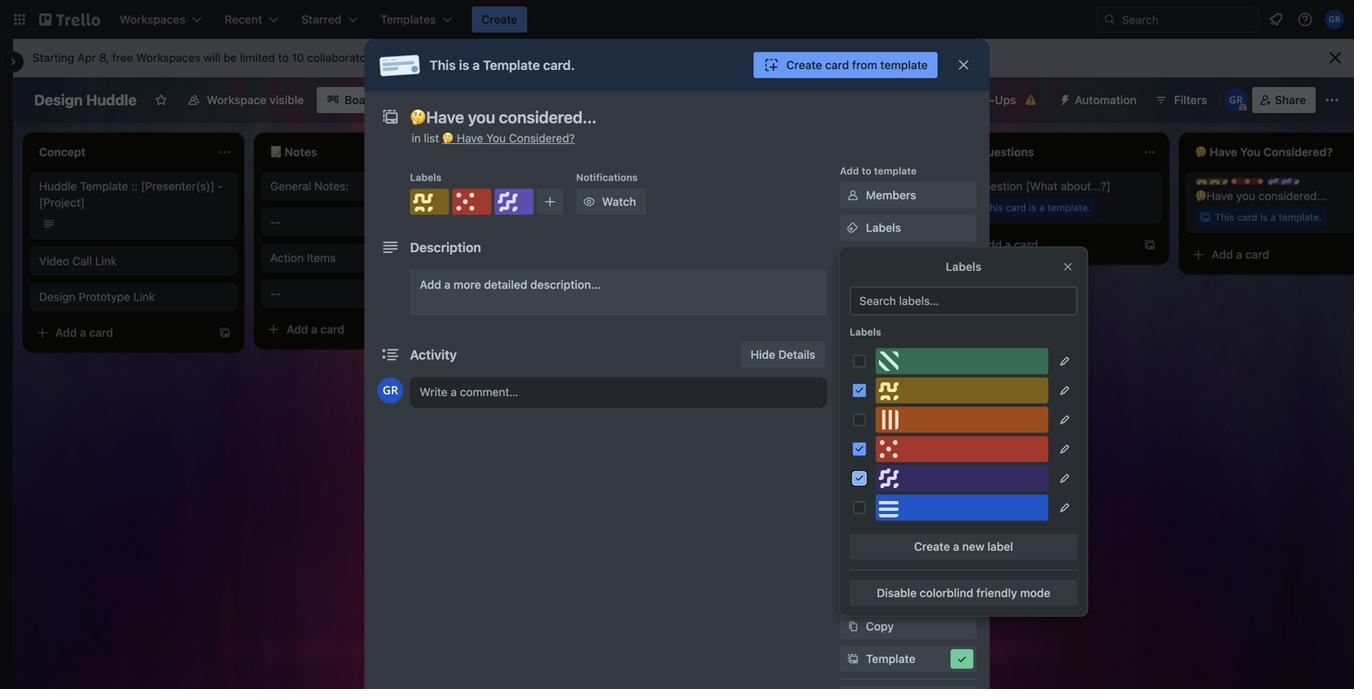 Task type: locate. For each thing, give the bounding box(es) containing it.
1 vertical spatial template
[[80, 180, 128, 193]]

add a more detailed description… link
[[410, 270, 827, 316]]

2 -- from the top
[[270, 287, 281, 301]]

sure
[[838, 180, 861, 193]]

template. down considered...
[[1279, 212, 1322, 223]]

create card from template
[[786, 58, 928, 72]]

sm image down really
[[581, 194, 597, 210]]

learn
[[382, 51, 412, 64]]

-- link
[[270, 214, 459, 230], [270, 286, 459, 302]]

2 horizontal spatial power-
[[957, 93, 995, 107]]

3 sm image from the top
[[845, 324, 861, 340]]

0 vertical spatial template
[[483, 57, 540, 73]]

add button button
[[840, 516, 977, 542]]

star or unstar board image
[[155, 94, 168, 107]]

sm image for labels
[[845, 220, 861, 236]]

labels down members
[[866, 221, 901, 235]]

0 vertical spatial ups
[[995, 93, 1016, 107]]

a down create button
[[473, 57, 480, 73]]

design huddle
[[34, 91, 137, 109]]

2 horizontal spatial template
[[866, 653, 916, 666]]

starting
[[33, 51, 74, 64]]

workspace visible
[[207, 93, 304, 107]]

1 vertical spatial color: yellow, title: none image
[[876, 378, 1049, 404]]

add a card button
[[955, 232, 1134, 258], [1186, 242, 1354, 268], [261, 317, 440, 343], [29, 320, 208, 346]]

0 horizontal spatial color: purple, title: none image
[[876, 466, 1049, 492]]

1 vertical spatial --
[[270, 287, 281, 301]]

sm image left copy
[[845, 619, 861, 635]]

1 vertical spatial link
[[133, 290, 155, 304]]

1 vertical spatial -- link
[[270, 286, 459, 302]]

sm image down copy link
[[845, 652, 861, 668]]

--
[[270, 215, 281, 229], [270, 287, 281, 301]]

add a card button up close popover image on the right top of the page
[[955, 232, 1134, 258]]

color: purple, title: none image
[[1267, 178, 1300, 185], [876, 466, 1049, 492]]

to left 10
[[278, 51, 289, 64]]

[project]
[[39, 196, 85, 209]]

sm image
[[1052, 87, 1075, 110], [581, 194, 597, 210], [845, 619, 861, 635], [954, 652, 970, 668]]

fields
[[911, 358, 943, 371]]

0 horizontal spatial ups
[[874, 400, 893, 411]]

workspaces
[[136, 51, 201, 64]]

0 vertical spatial design
[[34, 91, 83, 109]]

1 -- from the top
[[270, 215, 281, 229]]

sm image right "power-ups" button
[[1052, 87, 1075, 110]]

power-ups inside "power-ups" button
[[957, 93, 1016, 107]]

0 vertical spatial to
[[278, 51, 289, 64]]

about...?]
[[1061, 180, 1111, 193]]

add down 🤔have
[[1212, 248, 1233, 261]]

custom
[[866, 358, 908, 371]]

1 vertical spatial template
[[874, 165, 917, 177]]

-- link up action items link
[[270, 214, 459, 230]]

sm image inside "members" link
[[845, 187, 861, 204]]

0 vertical spatial automation
[[1075, 93, 1137, 107]]

0 vertical spatial create from template… image
[[912, 239, 925, 252]]

this card is a template. down 🤔have you considered... link
[[1215, 212, 1322, 223]]

free
[[112, 51, 133, 64]]

sm image inside template button
[[845, 652, 861, 668]]

1 horizontal spatial huddle
[[86, 91, 137, 109]]

create up collaborator
[[482, 13, 518, 26]]

👍positive [i really liked...] link
[[502, 178, 691, 195]]

0 horizontal spatial template.
[[816, 202, 860, 213]]

color: red, title: none image down color: orange, title: none image
[[876, 437, 1049, 463]]

0 vertical spatial link
[[95, 255, 117, 268]]

1 vertical spatial automation
[[840, 498, 896, 509]]

color: yellow, title: none image
[[410, 189, 449, 215], [876, 378, 1049, 404]]

general notes:
[[270, 180, 349, 193]]

add button
[[866, 522, 926, 536]]

0 vertical spatial color: yellow, title: none image
[[410, 189, 449, 215]]

collaborators.
[[307, 51, 379, 64]]

4 sm image from the top
[[845, 586, 861, 603]]

2 vertical spatial create
[[914, 540, 950, 554]]

link down video call link link
[[133, 290, 155, 304]]

add a card button down action items link
[[261, 317, 440, 343]]

1 horizontal spatial color: red, title: none image
[[1231, 178, 1264, 185]]

actions
[[840, 564, 876, 576]]

automation up add button on the right
[[840, 498, 896, 509]]

1 horizontal spatial this card is a template.
[[984, 202, 1091, 213]]

this down 👎negative
[[753, 202, 772, 213]]

collaborator
[[478, 51, 542, 64]]

1 horizontal spatial power-ups
[[957, 93, 1016, 107]]

0 horizontal spatial to
[[278, 51, 289, 64]]

template up about...]
[[874, 165, 917, 177]]

0 horizontal spatial color: yellow, title: none image
[[410, 189, 449, 215]]

sm image down sure
[[845, 220, 861, 236]]

Search field
[[1117, 7, 1259, 32]]

description…
[[530, 278, 601, 292]]

[presenter(s)]
[[141, 180, 215, 193]]

color: red, title: none image
[[452, 189, 492, 215]]

template left :: on the top of the page
[[80, 180, 128, 193]]

copy
[[866, 620, 894, 634]]

filters
[[1174, 93, 1208, 107]]

0 vertical spatial power-
[[957, 93, 995, 107]]

color: purple, title: none image up 🤔have you considered... link
[[1267, 178, 1300, 185]]

cover
[[866, 325, 898, 339]]

0 horizontal spatial create from template… image
[[218, 327, 231, 340]]

[i'm
[[794, 180, 814, 193]]

2 vertical spatial power-
[[891, 456, 929, 469]]

create down button
[[914, 540, 950, 554]]

add down action items
[[287, 323, 308, 336]]

this card is a template. down 🙋question [what about...?]
[[984, 202, 1091, 213]]

create from template… image
[[912, 239, 925, 252], [218, 327, 231, 340]]

sm image inside 'automation' button
[[1052, 87, 1075, 110]]

0 horizontal spatial link
[[95, 255, 117, 268]]

is down [i'm
[[798, 202, 805, 213]]

1 horizontal spatial create from template… image
[[912, 239, 925, 252]]

-
[[218, 180, 223, 193], [270, 215, 276, 229], [276, 215, 281, 229], [270, 287, 276, 301], [276, 287, 281, 301]]

card inside create card from template button
[[825, 58, 849, 72]]

2 sm image from the top
[[845, 220, 861, 236]]

sm image inside labels link
[[845, 220, 861, 236]]

attachment button
[[840, 287, 977, 313]]

add a card for add a card button above close popover image on the right top of the page
[[981, 238, 1038, 252]]

1 horizontal spatial power-
[[891, 456, 929, 469]]

sm image inside watch button
[[581, 194, 597, 210]]

template down create button
[[483, 57, 540, 73]]

disable
[[877, 587, 917, 600]]

you
[[1237, 189, 1256, 203]]

greg robinson (gregrobinson96) image
[[1325, 10, 1345, 29], [1225, 89, 1248, 112], [377, 378, 404, 404]]

add a card for add a card button under 🤔have you considered... link
[[1212, 248, 1270, 261]]

color: purple, title: none image up color: blue, title: none image at the bottom of the page
[[876, 466, 1049, 492]]

design inside 'board name' 'text field'
[[34, 91, 83, 109]]

add a card down you
[[1212, 248, 1270, 261]]

create for create a new label
[[914, 540, 950, 554]]

1 vertical spatial color: red, title: none image
[[876, 437, 1049, 463]]

1 horizontal spatial automation
[[1075, 93, 1137, 107]]

0 horizontal spatial create
[[482, 13, 518, 26]]

in list 🤔 have you considered?
[[412, 132, 575, 145]]

add a card button down 🤔have you considered... link
[[1186, 242, 1354, 268]]

2 vertical spatial template
[[866, 653, 916, 666]]

- inside huddle template :: [presenter(s)] - [project]
[[218, 180, 223, 193]]

starting apr 8, free workspaces will be limited to 10 collaborators. learn more about collaborator limits
[[33, 51, 572, 64]]

0 horizontal spatial greg robinson (gregrobinson96) image
[[377, 378, 404, 404]]

sm image down actions
[[845, 586, 861, 603]]

sm image for watch
[[581, 194, 597, 210]]

sm image left cover
[[845, 324, 861, 340]]

1 vertical spatial color: purple, title: none image
[[876, 466, 1049, 492]]

-- up the action
[[270, 215, 281, 229]]

color: yellow, title: none image
[[1196, 178, 1228, 185]]

1 horizontal spatial more
[[454, 278, 481, 292]]

show menu image
[[1324, 92, 1341, 108]]

design down video
[[39, 290, 76, 304]]

0 vertical spatial power-ups
[[957, 93, 1016, 107]]

1 sm image from the top
[[845, 187, 861, 204]]

1 horizontal spatial link
[[133, 290, 155, 304]]

automation inside button
[[1075, 93, 1137, 107]]

0 vertical spatial --
[[270, 215, 281, 229]]

1 vertical spatial huddle
[[39, 180, 77, 193]]

0 vertical spatial template
[[881, 58, 928, 72]]

this down 🙋question
[[984, 202, 1003, 213]]

sm image inside cover link
[[845, 324, 861, 340]]

create inside button
[[482, 13, 518, 26]]

create inside button
[[786, 58, 822, 72]]

sm image for copy
[[845, 619, 861, 635]]

sm image for move
[[845, 586, 861, 603]]

color: purple, title: none image
[[495, 189, 534, 215]]

labels
[[410, 172, 442, 183], [866, 221, 901, 235], [946, 260, 982, 274], [850, 327, 881, 338]]

huddle down 8,
[[86, 91, 137, 109]]

1 horizontal spatial ups
[[929, 456, 950, 469]]

add a card
[[981, 238, 1038, 252], [1212, 248, 1270, 261], [287, 323, 344, 336], [55, 326, 113, 340]]

sm image inside move link
[[845, 586, 861, 603]]

sm image
[[845, 187, 861, 204], [845, 220, 861, 236], [845, 324, 861, 340], [845, 586, 861, 603], [845, 652, 861, 668]]

1 vertical spatial design
[[39, 290, 76, 304]]

this right 'learn'
[[430, 57, 456, 73]]

0 vertical spatial -- link
[[270, 214, 459, 230]]

template inside button
[[881, 58, 928, 72]]

be
[[224, 51, 237, 64]]

5 sm image from the top
[[845, 652, 861, 668]]

to up about...]
[[862, 165, 872, 177]]

0 horizontal spatial template
[[80, 180, 128, 193]]

0 horizontal spatial automation
[[840, 498, 896, 509]]

colorblind
[[920, 587, 974, 600]]

1 horizontal spatial color: yellow, title: none image
[[876, 378, 1049, 404]]

[i
[[557, 180, 564, 193]]

1 horizontal spatial greg robinson (gregrobinson96) image
[[1225, 89, 1248, 112]]

power-ups button
[[924, 87, 1049, 113]]

search image
[[1104, 13, 1117, 26]]

power-
[[957, 93, 995, 107], [840, 400, 874, 411], [891, 456, 929, 469]]

1 vertical spatial power-ups
[[840, 400, 893, 411]]

watch button
[[576, 189, 646, 215]]

1 horizontal spatial to
[[862, 165, 872, 177]]

add power-ups link
[[840, 450, 977, 476]]

video call link
[[39, 255, 117, 268]]

sm image down copy link
[[954, 652, 970, 668]]

you
[[486, 132, 506, 145]]

1 -- link from the top
[[270, 214, 459, 230]]

color: yellow, title: none image up color: orange, title: none image
[[876, 378, 1049, 404]]

link
[[95, 255, 117, 268], [133, 290, 155, 304]]

sm image right 'not'
[[845, 187, 861, 204]]

limited
[[240, 51, 275, 64]]

this is a template card.
[[430, 57, 575, 73]]

None text field
[[402, 103, 939, 132]]

color: yellow, title: none image left color: red, title: none icon
[[410, 189, 449, 215]]

liked...]
[[599, 180, 637, 193]]

0 vertical spatial more
[[415, 51, 442, 64]]

visible
[[270, 93, 304, 107]]

link for design prototype link
[[133, 290, 155, 304]]

huddle template :: [presenter(s)] - [project]
[[39, 180, 223, 209]]

sm image inside copy link
[[845, 619, 861, 635]]

-- link down action items link
[[270, 286, 459, 302]]

custom fields button
[[840, 357, 977, 373]]

sm image for automation
[[1052, 87, 1075, 110]]

add down design prototype link
[[55, 326, 77, 340]]

a
[[473, 57, 480, 73], [808, 202, 814, 213], [1040, 202, 1045, 213], [1271, 212, 1276, 223], [1005, 238, 1011, 252], [1236, 248, 1243, 261], [444, 278, 451, 292], [311, 323, 317, 336], [80, 326, 86, 340], [953, 540, 960, 554]]

create
[[482, 13, 518, 26], [786, 58, 822, 72], [914, 540, 950, 554]]

more right 'learn'
[[415, 51, 442, 64]]

🙋question [what about...?] link
[[964, 178, 1153, 195]]

1 vertical spatial create from template… image
[[218, 327, 231, 340]]

create from template… image
[[1143, 239, 1156, 252]]

template. down 🙋question [what about...?] link
[[1048, 202, 1091, 213]]

0 vertical spatial create
[[482, 13, 518, 26]]

hide
[[751, 348, 776, 362]]

huddle up [project]
[[39, 180, 77, 193]]

color: red, title: none image up you
[[1231, 178, 1264, 185]]

add a card down items
[[287, 323, 344, 336]]

a down design prototype link
[[80, 326, 86, 340]]

create left from
[[786, 58, 822, 72]]

create button
[[472, 7, 527, 33]]

color: red, title: none image
[[1231, 178, 1264, 185], [876, 437, 1049, 463]]

template down copy
[[866, 653, 916, 666]]

add a card down design prototype link
[[55, 326, 113, 340]]

design
[[34, 91, 83, 109], [39, 290, 76, 304]]

power-ups
[[957, 93, 1016, 107], [840, 400, 893, 411]]

create inside button
[[914, 540, 950, 554]]

learn more about collaborator limits link
[[382, 51, 572, 64]]

0 horizontal spatial huddle
[[39, 180, 77, 193]]

move link
[[840, 582, 977, 608]]

2 horizontal spatial create
[[914, 540, 950, 554]]

huddle inside 'board name' 'text field'
[[86, 91, 137, 109]]

Write a comment text field
[[410, 378, 827, 407]]

this
[[430, 57, 456, 73], [753, 202, 772, 213], [984, 202, 1003, 213], [1215, 212, 1235, 223]]

1 horizontal spatial create
[[786, 58, 822, 72]]

-- down the action
[[270, 287, 281, 301]]

0 vertical spatial color: purple, title: none image
[[1267, 178, 1300, 185]]

template. down 👎negative [i'm not sure about...] "link"
[[816, 202, 860, 213]]

add a card down 🙋question
[[981, 238, 1038, 252]]

template
[[881, 58, 928, 72], [874, 165, 917, 177]]

2 vertical spatial greg robinson (gregrobinson96) image
[[377, 378, 404, 404]]

add left button
[[866, 522, 888, 536]]

2 horizontal spatial ups
[[995, 93, 1016, 107]]

this card is a template.
[[753, 202, 860, 213], [984, 202, 1091, 213], [1215, 212, 1322, 223]]

link right call
[[95, 255, 117, 268]]

1 vertical spatial more
[[454, 278, 481, 292]]

more left detailed
[[454, 278, 481, 292]]

0 vertical spatial greg robinson (gregrobinson96) image
[[1325, 10, 1345, 29]]

add down description
[[420, 278, 441, 292]]

0 horizontal spatial color: red, title: none image
[[876, 437, 1049, 463]]

not
[[817, 180, 835, 193]]

1 vertical spatial create
[[786, 58, 822, 72]]

0 vertical spatial huddle
[[86, 91, 137, 109]]

this card is a template. down [i'm
[[753, 202, 860, 213]]

board link
[[317, 87, 386, 113]]

1 horizontal spatial template.
[[1048, 202, 1091, 213]]

2 horizontal spatial greg robinson (gregrobinson96) image
[[1325, 10, 1345, 29]]

add a card button down design prototype link link
[[29, 320, 208, 346]]

2 vertical spatial ups
[[929, 456, 950, 469]]

design down starting on the left of page
[[34, 91, 83, 109]]

0 horizontal spatial power-
[[840, 400, 874, 411]]

a left new
[[953, 540, 960, 554]]

automation left filters "button"
[[1075, 93, 1137, 107]]

template right from
[[881, 58, 928, 72]]



Task type: vqa. For each thing, say whether or not it's contained in the screenshot.
can
no



Task type: describe. For each thing, give the bounding box(es) containing it.
disable colorblind friendly mode
[[877, 587, 1051, 600]]

about...]
[[864, 180, 908, 193]]

from
[[852, 58, 878, 72]]

members link
[[840, 182, 977, 208]]

figma
[[866, 423, 899, 437]]

automation button
[[1052, 87, 1147, 113]]

0 horizontal spatial power-ups
[[840, 400, 893, 411]]

sm image for cover
[[845, 324, 861, 340]]

really
[[567, 180, 596, 193]]

create for create
[[482, 13, 518, 26]]

link for video call link
[[95, 255, 117, 268]]

open information menu image
[[1297, 11, 1314, 28]]

🤔have
[[1196, 189, 1234, 203]]

👍positive
[[502, 180, 554, 193]]

attachment
[[866, 293, 929, 306]]

limits
[[545, 51, 572, 64]]

a down description
[[444, 278, 451, 292]]

notifications
[[576, 172, 638, 183]]

list
[[424, 132, 439, 145]]

ups inside button
[[995, 93, 1016, 107]]

add to template
[[840, 165, 917, 177]]

::
[[131, 180, 138, 193]]

hide details link
[[741, 342, 825, 368]]

1 vertical spatial power-
[[840, 400, 874, 411]]

labels up custom
[[850, 327, 881, 338]]

sm image for template
[[845, 652, 861, 668]]

action
[[270, 251, 304, 265]]

color: green, title: none image
[[876, 349, 1049, 375]]

color: orange, title: none image
[[876, 407, 1049, 433]]

color: blue, title: none image
[[876, 495, 1049, 521]]

🙋question [what about...?]
[[964, 180, 1111, 193]]

a down you
[[1236, 248, 1243, 261]]

cover link
[[840, 319, 977, 345]]

labels link
[[840, 215, 977, 241]]

design prototype link
[[39, 290, 155, 304]]

share
[[1275, 93, 1306, 107]]

detailed
[[484, 278, 527, 292]]

🤔
[[442, 132, 454, 145]]

workspace visible button
[[177, 87, 314, 113]]

a inside button
[[953, 540, 960, 554]]

0 notifications image
[[1266, 10, 1286, 29]]

1 horizontal spatial color: purple, title: none image
[[1267, 178, 1300, 185]]

customize views image
[[394, 92, 411, 108]]

close popover image
[[1062, 261, 1075, 274]]

🤔have you considered... link
[[1196, 188, 1354, 204]]

move
[[866, 588, 895, 601]]

custom fields
[[866, 358, 943, 371]]

add a more detailed description…
[[420, 278, 601, 292]]

sm image for members
[[845, 187, 861, 204]]

items
[[307, 251, 336, 265]]

0 horizontal spatial this card is a template.
[[753, 202, 860, 213]]

add a card for add a card button below action items link
[[287, 323, 344, 336]]

general notes: link
[[270, 178, 459, 195]]

is down 🙋question [what about...?]
[[1029, 202, 1037, 213]]

1 vertical spatial greg robinson (gregrobinson96) image
[[1225, 89, 1248, 112]]

filters button
[[1150, 87, 1213, 113]]

apr
[[77, 51, 96, 64]]

action items
[[270, 251, 336, 265]]

labels up search labels… text box at the right top of page
[[946, 260, 982, 274]]

details
[[779, 348, 816, 362]]

disable colorblind friendly mode button
[[850, 581, 1078, 607]]

call
[[72, 255, 92, 268]]

new
[[963, 540, 985, 554]]

label
[[988, 540, 1013, 554]]

design prototype link link
[[39, 289, 228, 305]]

template inside huddle template :: [presenter(s)] - [project]
[[80, 180, 128, 193]]

have
[[457, 132, 483, 145]]

add up sure
[[840, 165, 859, 177]]

a down [i'm
[[808, 202, 814, 213]]

is left collaborator
[[459, 57, 469, 73]]

activity
[[410, 347, 457, 363]]

8,
[[99, 51, 109, 64]]

general
[[270, 180, 311, 193]]

1 vertical spatial to
[[862, 165, 872, 177]]

Board name text field
[[26, 87, 145, 113]]

add a card for add a card button underneath design prototype link link
[[55, 326, 113, 340]]

[what
[[1026, 180, 1058, 193]]

add down 'figma'
[[866, 456, 888, 469]]

prototype
[[79, 290, 130, 304]]

a down items
[[311, 323, 317, 336]]

🤔 have you considered? link
[[442, 132, 575, 145]]

is down 🤔have you considered... on the right top of the page
[[1261, 212, 1268, 223]]

copy link
[[840, 614, 977, 640]]

1 vertical spatial ups
[[874, 400, 893, 411]]

description
[[410, 240, 481, 255]]

1 horizontal spatial template
[[483, 57, 540, 73]]

0 horizontal spatial more
[[415, 51, 442, 64]]

👎negative [i'm not sure about...] link
[[733, 178, 922, 195]]

2 horizontal spatial this card is a template.
[[1215, 212, 1322, 223]]

sm image inside template button
[[954, 652, 970, 668]]

template inside button
[[866, 653, 916, 666]]

2 -- link from the top
[[270, 286, 459, 302]]

design for design prototype link
[[39, 290, 76, 304]]

greg robinson (gregrobinson96) image inside primary "element"
[[1325, 10, 1345, 29]]

add down 🙋question
[[981, 238, 1002, 252]]

2 horizontal spatial template.
[[1279, 212, 1322, 223]]

hide details
[[751, 348, 816, 362]]

create a new label
[[914, 540, 1013, 554]]

design for design huddle
[[34, 91, 83, 109]]

this down 🤔have
[[1215, 212, 1235, 223]]

mode
[[1020, 587, 1051, 600]]

add inside button
[[866, 522, 888, 536]]

0 vertical spatial color: red, title: none image
[[1231, 178, 1264, 185]]

Search labels… text field
[[850, 287, 1078, 316]]

will
[[204, 51, 221, 64]]

a down [what
[[1040, 202, 1045, 213]]

power- inside button
[[957, 93, 995, 107]]

primary element
[[0, 0, 1354, 39]]

add power-ups
[[866, 456, 950, 469]]

a down 🤔have you considered... link
[[1271, 212, 1276, 223]]

notes:
[[314, 180, 349, 193]]

members
[[866, 189, 916, 202]]

huddle inside huddle template :: [presenter(s)] - [project]
[[39, 180, 77, 193]]

considered?
[[509, 132, 575, 145]]

a down 🙋question
[[1005, 238, 1011, 252]]

create for create card from template
[[786, 58, 822, 72]]

considered...
[[1259, 189, 1327, 203]]

board
[[345, 93, 377, 107]]

video call link link
[[39, 253, 228, 270]]

labels down list
[[410, 172, 442, 183]]

👎negative
[[733, 180, 791, 193]]

create card from template button
[[754, 52, 938, 78]]



